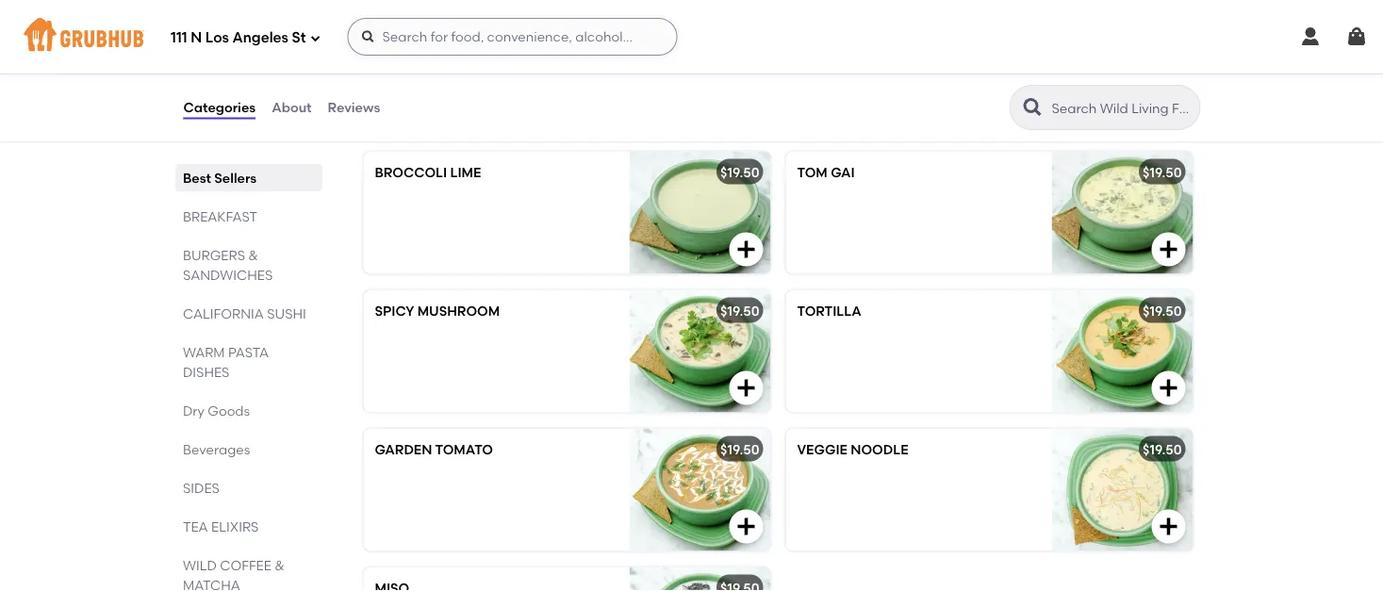 Task type: describe. For each thing, give the bounding box(es) containing it.
$19.50 for gai
[[1143, 164, 1183, 180]]

wild coffee & matcha
[[183, 558, 284, 591]]

sushi
[[267, 306, 306, 322]]

garden tomato image
[[630, 429, 771, 552]]

dishes
[[183, 364, 229, 380]]

breakfast tab
[[183, 207, 315, 226]]

svg image for tortilla
[[1158, 377, 1181, 400]]

soups
[[431, 107, 501, 131]]

burgers & sandwiches
[[183, 247, 272, 283]]

noodle
[[851, 442, 909, 458]]

$19.50 for lime
[[721, 164, 760, 180]]

search icon image
[[1022, 96, 1045, 119]]

tom gai image
[[1052, 152, 1194, 274]]

warm soups
[[360, 107, 501, 131]]

spicy mushroom
[[375, 303, 500, 319]]

best
[[183, 170, 211, 186]]

garden tomato
[[375, 442, 493, 458]]

tea elixirs
[[183, 519, 258, 535]]

111
[[171, 29, 187, 46]]

goods
[[207, 403, 250, 419]]

broccoli lime
[[375, 164, 481, 180]]

crystal bowl image
[[630, 0, 771, 68]]

veggie noodle
[[798, 442, 909, 458]]

tea elixirs tab
[[183, 517, 315, 537]]

dry goods tab
[[183, 401, 315, 421]]

categories button
[[183, 74, 257, 142]]

sides tab
[[183, 478, 315, 498]]

warm for warm pasta dishes
[[183, 344, 225, 360]]

wild
[[183, 558, 216, 574]]

california sushi
[[183, 306, 306, 322]]

elixirs
[[211, 519, 258, 535]]

coffee
[[220, 558, 271, 574]]

breakfast
[[183, 208, 257, 225]]

n
[[191, 29, 202, 46]]

veggie noodle image
[[1052, 429, 1194, 552]]

best sellers
[[183, 170, 256, 186]]

main navigation navigation
[[0, 0, 1384, 74]]

sellers
[[214, 170, 256, 186]]

garden
[[375, 442, 432, 458]]

beverages tab
[[183, 440, 315, 459]]

warm pasta dishes tab
[[183, 342, 315, 382]]

sides
[[183, 480, 219, 496]]

warm for warm soups
[[360, 107, 426, 131]]

$19.50 for tomato
[[721, 442, 760, 458]]



Task type: locate. For each thing, give the bounding box(es) containing it.
tortilla image
[[1052, 290, 1194, 413]]

beverages
[[183, 441, 250, 458]]

sandwiches
[[183, 267, 272, 283]]

reviews button
[[327, 74, 381, 142]]

svg image
[[1300, 25, 1323, 48], [1346, 25, 1369, 48], [361, 29, 376, 44], [310, 33, 321, 44], [735, 239, 758, 261], [735, 516, 758, 538]]

burgers & sandwiches tab
[[183, 245, 315, 285]]

about button
[[271, 74, 313, 142]]

svg image for tom gai
[[1158, 239, 1181, 261]]

angeles
[[232, 29, 289, 46]]

dry goods
[[183, 403, 250, 419]]

st
[[292, 29, 306, 46]]

1 vertical spatial warm
[[183, 344, 225, 360]]

warm
[[360, 107, 426, 131], [183, 344, 225, 360]]

0 horizontal spatial warm
[[183, 344, 225, 360]]

1 vertical spatial &
[[274, 558, 284, 574]]

1 horizontal spatial &
[[274, 558, 284, 574]]

0 vertical spatial &
[[248, 247, 258, 263]]

best sellers tab
[[183, 168, 315, 188]]

warm up broccoli
[[360, 107, 426, 131]]

111 n los angeles st
[[171, 29, 306, 46]]

0 horizontal spatial &
[[248, 247, 258, 263]]

los
[[205, 29, 229, 46]]

mushroom
[[418, 303, 500, 319]]

broccoli
[[375, 164, 447, 180]]

tom
[[798, 164, 828, 180]]

tom gai
[[798, 164, 855, 180]]

Search for food, convenience, alcohol... search field
[[348, 18, 678, 56]]

warm pasta dishes
[[183, 344, 268, 380]]

1 horizontal spatial warm
[[360, 107, 426, 131]]

pasta
[[228, 344, 268, 360]]

veggie
[[798, 442, 848, 458]]

Search Wild Living Foods search field
[[1050, 99, 1195, 117]]

$19.50 for noodle
[[1143, 442, 1183, 458]]

broccoli lime image
[[630, 152, 771, 274]]

& right 'coffee'
[[274, 558, 284, 574]]

lime
[[450, 164, 481, 180]]

tomato
[[435, 442, 493, 458]]

& inside wild coffee & matcha
[[274, 558, 284, 574]]

california
[[183, 306, 264, 322]]

california sushi tab
[[183, 304, 315, 324]]

tortilla
[[798, 303, 862, 319]]

svg image for veggie noodle
[[1158, 516, 1181, 538]]

& up sandwiches
[[248, 247, 258, 263]]

& inside burgers & sandwiches
[[248, 247, 258, 263]]

warm inside 'warm pasta dishes'
[[183, 344, 225, 360]]

reviews
[[328, 99, 380, 115]]

gai
[[831, 164, 855, 180]]

burgers
[[183, 247, 245, 263]]

svg image
[[1158, 239, 1181, 261], [735, 377, 758, 400], [1158, 377, 1181, 400], [1158, 516, 1181, 538]]

warm up dishes
[[183, 344, 225, 360]]

0 vertical spatial warm
[[360, 107, 426, 131]]

matcha
[[183, 577, 240, 591]]

$19.50
[[721, 164, 760, 180], [1143, 164, 1183, 180], [721, 303, 760, 319], [1143, 303, 1183, 319], [721, 442, 760, 458], [1143, 442, 1183, 458]]

dry
[[183, 403, 204, 419]]

spicy mushroom image
[[630, 290, 771, 413]]

categories
[[183, 99, 256, 115]]

miso image
[[630, 568, 771, 591]]

tea
[[183, 519, 208, 535]]

wild coffee & matcha tab
[[183, 556, 315, 591]]

&
[[248, 247, 258, 263], [274, 558, 284, 574]]

spicy
[[375, 303, 414, 319]]

about
[[272, 99, 312, 115]]

burrata image
[[1052, 0, 1194, 68]]



Task type: vqa. For each thing, say whether or not it's contained in the screenshot.
BREAKFAST tab
yes



